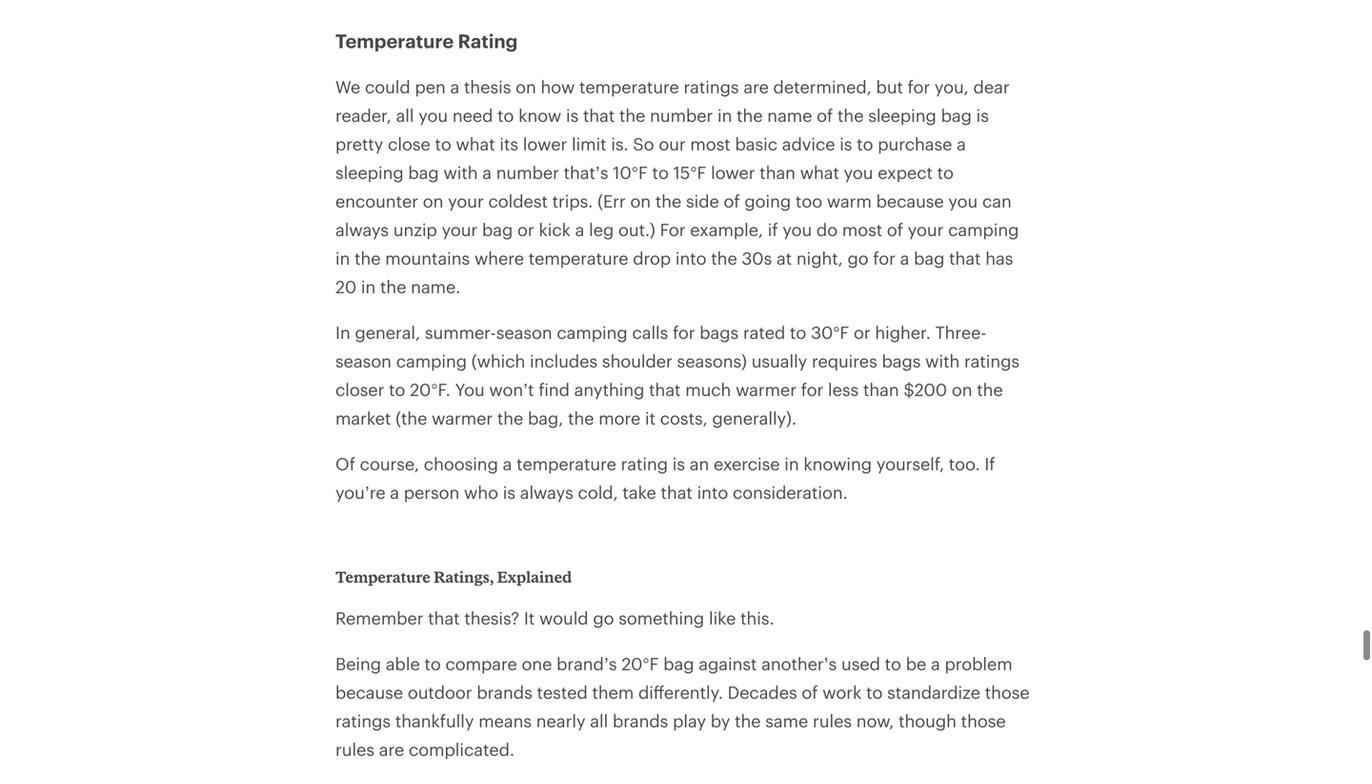 Task type: describe. For each thing, give the bounding box(es) containing it.
play
[[673, 712, 706, 732]]

determined,
[[774, 77, 872, 97]]

now,
[[857, 712, 894, 732]]

0 vertical spatial number
[[650, 105, 713, 125]]

close
[[388, 134, 431, 154]]

exercise
[[714, 454, 780, 474]]

knowing
[[804, 454, 872, 474]]

complicated.
[[409, 740, 515, 760]]

to right close
[[435, 134, 452, 154]]

the up the for
[[656, 191, 682, 211]]

for right night,
[[873, 248, 896, 268]]

requires
[[812, 351, 878, 371]]

night,
[[797, 248, 843, 268]]

for left less
[[801, 380, 824, 400]]

calls
[[632, 323, 668, 343]]

because inside we could pen a thesis on how temperature ratings are determined, but for you, dear reader, all you need to know is that the number in the name of the sleeping bag is pretty close to what its lower limit is. so our most basic advice is to purchase a sleeping bag with a number that's 10°f to 15°f lower than what you expect to encounter on your coldest trips. (err on the side of going too warm because you can always unzip your bag or kick a leg out.) for example, if you do most of your camping in the mountains where temperature drop into the 30s at night, go for a bag that has 20 in the name.
[[876, 191, 944, 211]]

is down how
[[566, 105, 579, 125]]

(err
[[598, 191, 626, 211]]

a left leg
[[575, 220, 585, 240]]

1 vertical spatial temperature
[[529, 248, 629, 268]]

1 horizontal spatial season
[[496, 323, 552, 343]]

your left coldest
[[448, 191, 484, 211]]

0 vertical spatial those
[[985, 683, 1030, 703]]

take
[[623, 483, 656, 503]]

30°f
[[811, 323, 849, 343]]

to up outdoor
[[425, 654, 441, 674]]

is right advice
[[840, 134, 852, 154]]

bag up where
[[482, 220, 513, 240]]

ratings inside being able to compare one brand's 20°f bag against another's used to be a problem because outdoor brands tested them differently. decades of work to standardize those ratings thankfully means nearly all brands play by the same rules now, though those rules are complicated.
[[335, 712, 391, 732]]

go inside we could pen a thesis on how temperature ratings are determined, but for you, dear reader, all you need to know is that the number in the name of the sleeping bag is pretty close to what its lower limit is. so our most basic advice is to purchase a sleeping bag with a number that's 10°f to 15°f lower than what you expect to encounter on your coldest trips. (err on the side of going too warm because you can always unzip your bag or kick a leg out.) for example, if you do most of your camping in the mountains where temperature drop into the 30s at night, go for a bag that has 20 in the name.
[[848, 248, 869, 268]]

encounter
[[335, 191, 418, 211]]

0 vertical spatial temperature
[[580, 77, 679, 97]]

how
[[541, 77, 575, 97]]

0 vertical spatial sleeping
[[868, 105, 937, 125]]

in inside of course, choosing a temperature rating is an exercise in knowing yourself, too. if you're a person who is always cold, take that into consideration.
[[785, 454, 799, 474]]

dear
[[974, 77, 1010, 97]]

0 vertical spatial most
[[690, 134, 731, 154]]

of up example,
[[724, 191, 740, 211]]

to left be
[[885, 654, 902, 674]]

choosing
[[424, 454, 498, 474]]

to right 'expect'
[[937, 163, 954, 183]]

you right if
[[783, 220, 812, 240]]

0 horizontal spatial brands
[[477, 683, 533, 703]]

at
[[777, 248, 792, 268]]

bag inside being able to compare one brand's 20°f bag against another's used to be a problem because outdoor brands tested them differently. decades of work to standardize those ratings thankfully means nearly all brands play by the same rules now, though those rules are complicated.
[[664, 654, 694, 674]]

temperature rating
[[335, 30, 518, 52]]

one
[[522, 654, 552, 674]]

advice
[[782, 134, 835, 154]]

general,
[[355, 323, 420, 343]]

than inside in general, summer-season camping calls for bags rated to 30°f or higher. three- season camping (which includes shoulder seasons) usually requires bags with ratings closer to 20°f. you won't find anything that much warmer for less than $200 on the market (the warmer the bag, the more it costs, generally).
[[863, 380, 899, 400]]

name.
[[411, 277, 461, 297]]

has
[[986, 248, 1013, 268]]

against
[[699, 654, 757, 674]]

in up "20"
[[335, 248, 350, 268]]

the inside being able to compare one brand's 20°f bag against another's used to be a problem because outdoor brands tested them differently. decades of work to standardize those ratings thankfully means nearly all brands play by the same rules now, though those rules are complicated.
[[735, 712, 761, 732]]

same
[[766, 712, 808, 732]]

bag down close
[[408, 163, 439, 183]]

differently.
[[639, 683, 723, 703]]

you
[[455, 380, 485, 400]]

bag down you,
[[941, 105, 972, 125]]

with inside in general, summer-season camping calls for bags rated to 30°f or higher. three- season camping (which includes shoulder seasons) usually requires bags with ratings closer to 20°f. you won't find anything that much warmer for less than $200 on the market (the warmer the bag, the more it costs, generally).
[[926, 351, 960, 371]]

a right purchase
[[957, 134, 966, 154]]

you left can
[[949, 191, 978, 211]]

a up "higher."
[[900, 248, 910, 268]]

summer-
[[425, 323, 496, 343]]

of
[[335, 454, 355, 474]]

but
[[876, 77, 903, 97]]

pretty
[[335, 134, 383, 154]]

for right the but
[[908, 77, 930, 97]]

in left name
[[718, 105, 732, 125]]

example,
[[690, 220, 763, 240]]

0 horizontal spatial rules
[[335, 740, 375, 760]]

another's
[[762, 654, 837, 674]]

(which
[[472, 351, 525, 371]]

need
[[453, 105, 493, 125]]

be
[[906, 654, 927, 674]]

of course, choosing a temperature rating is an exercise in knowing yourself, too. if you're a person who is always cold, take that into consideration.
[[335, 454, 996, 503]]

trips.
[[552, 191, 593, 211]]

your up "mountains" at the left of page
[[442, 220, 478, 240]]

is right who on the left of page
[[503, 483, 516, 503]]

the down determined, on the right of page
[[838, 105, 864, 125]]

being able to compare one brand's 20°f bag against another's used to be a problem because outdoor brands tested them differently. decades of work to standardize those ratings thankfully means nearly all brands play by the same rules now, though those rules are complicated.
[[335, 654, 1030, 760]]

a up coldest
[[483, 163, 492, 183]]

if
[[768, 220, 778, 240]]

of inside being able to compare one brand's 20°f bag against another's used to be a problem because outdoor brands tested them differently. decades of work to standardize those ratings thankfully means nearly all brands play by the same rules now, though those rules are complicated.
[[802, 683, 818, 703]]

by
[[711, 712, 730, 732]]

closer
[[335, 380, 384, 400]]

30s
[[742, 248, 772, 268]]

20°f.
[[410, 380, 451, 400]]

you down pen
[[419, 105, 448, 125]]

leg
[[589, 220, 614, 240]]

0 vertical spatial bags
[[700, 323, 739, 343]]

used
[[842, 654, 881, 674]]

mountains
[[385, 248, 470, 268]]

20
[[335, 277, 357, 297]]

to left purchase
[[857, 134, 873, 154]]

because inside being able to compare one brand's 20°f bag against another's used to be a problem because outdoor brands tested them differently. decades of work to standardize those ratings thankfully means nearly all brands play by the same rules now, though those rules are complicated.
[[335, 683, 403, 703]]

a right choosing
[[503, 454, 512, 474]]

though
[[899, 712, 957, 732]]

1 horizontal spatial most
[[842, 220, 883, 240]]

you,
[[935, 77, 969, 97]]

1 horizontal spatial brands
[[613, 712, 668, 732]]

the down example,
[[711, 248, 737, 268]]

its
[[500, 134, 519, 154]]

0 horizontal spatial camping
[[396, 351, 467, 371]]

remember
[[335, 609, 424, 629]]

it
[[645, 409, 656, 429]]

person
[[404, 483, 460, 503]]

generally).
[[712, 409, 797, 429]]

0 horizontal spatial go
[[593, 609, 614, 629]]

find
[[539, 380, 570, 400]]

10°f
[[613, 163, 648, 183]]

1 vertical spatial number
[[496, 163, 559, 183]]

the up basic
[[737, 105, 763, 125]]

a right pen
[[450, 77, 460, 97]]

rated
[[743, 323, 786, 343]]

less
[[828, 380, 859, 400]]

explained
[[497, 569, 572, 587]]

or inside we could pen a thesis on how temperature ratings are determined, but for you, dear reader, all you need to know is that the number in the name of the sleeping bag is pretty close to what its lower limit is. so our most basic advice is to purchase a sleeping bag with a number that's 10°f to 15°f lower than what you expect to encounter on your coldest trips. (err on the side of going too warm because you can always unzip your bag or kick a leg out.) for example, if you do most of your camping in the mountains where temperature drop into the 30s at night, go for a bag that has 20 in the name.
[[518, 220, 534, 240]]

that left has
[[949, 248, 981, 268]]

unzip
[[393, 220, 437, 240]]

problem
[[945, 654, 1013, 674]]

are inside being able to compare one brand's 20°f bag against another's used to be a problem because outdoor brands tested them differently. decades of work to standardize those ratings thankfully means nearly all brands play by the same rules now, though those rules are complicated.
[[379, 740, 404, 760]]

on up know
[[516, 77, 536, 97]]

1 horizontal spatial rules
[[813, 712, 852, 732]]

camping inside we could pen a thesis on how temperature ratings are determined, but for you, dear reader, all you need to know is that the number in the name of the sleeping bag is pretty close to what its lower limit is. so our most basic advice is to purchase a sleeping bag with a number that's 10°f to 15°f lower than what you expect to encounter on your coldest trips. (err on the side of going too warm because you can always unzip your bag or kick a leg out.) for example, if you do most of your camping in the mountains where temperature drop into the 30s at night, go for a bag that has 20 in the name.
[[948, 220, 1019, 240]]

ratings,
[[434, 569, 494, 587]]

in right "20"
[[361, 277, 376, 297]]

1 horizontal spatial warmer
[[736, 380, 797, 400]]



Task type: locate. For each thing, give the bounding box(es) containing it.
you up warm
[[844, 163, 873, 183]]

the right by
[[735, 712, 761, 732]]

of down determined, on the right of page
[[817, 105, 833, 125]]

with down need
[[444, 163, 478, 183]]

shoulder
[[602, 351, 673, 371]]

costs,
[[660, 409, 708, 429]]

15°f
[[673, 163, 707, 183]]

rating
[[458, 30, 518, 52]]

pen
[[415, 77, 446, 97]]

the up "20"
[[355, 248, 381, 268]]

0 horizontal spatial all
[[396, 105, 414, 125]]

this.
[[741, 609, 774, 629]]

1 vertical spatial than
[[863, 380, 899, 400]]

sleeping up encounter
[[335, 163, 404, 183]]

a right be
[[931, 654, 940, 674]]

1 horizontal spatial number
[[650, 105, 713, 125]]

0 horizontal spatial are
[[379, 740, 404, 760]]

most up 15°f
[[690, 134, 731, 154]]

is down dear
[[977, 105, 989, 125]]

because down the being
[[335, 683, 403, 703]]

0 vertical spatial rules
[[813, 712, 852, 732]]

1 vertical spatial or
[[854, 323, 871, 343]]

2 vertical spatial temperature
[[517, 454, 616, 474]]

0 vertical spatial go
[[848, 248, 869, 268]]

means
[[479, 712, 532, 732]]

brands down the them
[[613, 712, 668, 732]]

are down thankfully
[[379, 740, 404, 760]]

1 vertical spatial with
[[926, 351, 960, 371]]

camping up includes
[[557, 323, 628, 343]]

than inside we could pen a thesis on how temperature ratings are determined, but for you, dear reader, all you need to know is that the number in the name of the sleeping bag is pretty close to what its lower limit is. so our most basic advice is to purchase a sleeping bag with a number that's 10°f to 15°f lower than what you expect to encounter on your coldest trips. (err on the side of going too warm because you can always unzip your bag or kick a leg out.) for example, if you do most of your camping in the mountains where temperature drop into the 30s at night, go for a bag that has 20 in the name.
[[760, 163, 796, 183]]

1 vertical spatial brands
[[613, 712, 668, 732]]

more
[[599, 409, 641, 429]]

so
[[633, 134, 654, 154]]

do
[[817, 220, 838, 240]]

name
[[768, 105, 812, 125]]

what up too
[[800, 163, 840, 183]]

1 horizontal spatial ratings
[[684, 77, 739, 97]]

0 horizontal spatial always
[[335, 220, 389, 240]]

on up out.)
[[630, 191, 651, 211]]

that's
[[564, 163, 609, 183]]

those
[[985, 683, 1030, 703], [961, 712, 1006, 732]]

1 horizontal spatial lower
[[711, 163, 755, 183]]

a inside being able to compare one brand's 20°f bag against another's used to be a problem because outdoor brands tested them differently. decades of work to standardize those ratings thankfully means nearly all brands play by the same rules now, though those rules are complicated.
[[931, 654, 940, 674]]

temperature inside of course, choosing a temperature rating is an exercise in knowing yourself, too. if you're a person who is always cold, take that into consideration.
[[517, 454, 616, 474]]

those right "though" at the bottom right of the page
[[961, 712, 1006, 732]]

won't
[[489, 380, 534, 400]]

with up the $200
[[926, 351, 960, 371]]

0 horizontal spatial lower
[[523, 134, 567, 154]]

ratings inside we could pen a thesis on how temperature ratings are determined, but for you, dear reader, all you need to know is that the number in the name of the sleeping bag is pretty close to what its lower limit is. so our most basic advice is to purchase a sleeping bag with a number that's 10°f to 15°f lower than what you expect to encounter on your coldest trips. (err on the side of going too warm because you can always unzip your bag or kick a leg out.) for example, if you do most of your camping in the mountains where temperature drop into the 30s at night, go for a bag that has 20 in the name.
[[684, 77, 739, 97]]

always down encounter
[[335, 220, 389, 240]]

course,
[[360, 454, 419, 474]]

limit
[[572, 134, 607, 154]]

0 horizontal spatial most
[[690, 134, 731, 154]]

1 vertical spatial because
[[335, 683, 403, 703]]

includes
[[530, 351, 598, 371]]

reader,
[[335, 105, 392, 125]]

side
[[686, 191, 719, 211]]

always inside we could pen a thesis on how temperature ratings are determined, but for you, dear reader, all you need to know is that the number in the name of the sleeping bag is pretty close to what its lower limit is. so our most basic advice is to purchase a sleeping bag with a number that's 10°f to 15°f lower than what you expect to encounter on your coldest trips. (err on the side of going too warm because you can always unzip your bag or kick a leg out.) for example, if you do most of your camping in the mountains where temperature drop into the 30s at night, go for a bag that has 20 in the name.
[[335, 220, 389, 240]]

0 vertical spatial camping
[[948, 220, 1019, 240]]

1 horizontal spatial camping
[[557, 323, 628, 343]]

2 horizontal spatial camping
[[948, 220, 1019, 240]]

go right would
[[593, 609, 614, 629]]

into
[[676, 248, 707, 268], [697, 483, 728, 503]]

temperature up could
[[335, 30, 454, 52]]

season
[[496, 323, 552, 343], [335, 351, 392, 371]]

thesis
[[464, 77, 511, 97]]

1 horizontal spatial than
[[863, 380, 899, 400]]

1 vertical spatial go
[[593, 609, 614, 629]]

the right the bag,
[[568, 409, 594, 429]]

expect
[[878, 163, 933, 183]]

or
[[518, 220, 534, 240], [854, 323, 871, 343]]

number up our
[[650, 105, 713, 125]]

1 vertical spatial all
[[590, 712, 608, 732]]

ratings up our
[[684, 77, 739, 97]]

0 vertical spatial always
[[335, 220, 389, 240]]

into inside of course, choosing a temperature rating is an exercise in knowing yourself, too. if you're a person who is always cold, take that into consideration.
[[697, 483, 728, 503]]

are up name
[[744, 77, 769, 97]]

basic
[[735, 134, 778, 154]]

sleeping down the but
[[868, 105, 937, 125]]

that up limit
[[583, 105, 615, 125]]

go
[[848, 248, 869, 268], [593, 609, 614, 629]]

we
[[335, 77, 360, 97]]

0 horizontal spatial what
[[456, 134, 495, 154]]

to up (the
[[389, 380, 405, 400]]

on up unzip
[[423, 191, 444, 211]]

1 vertical spatial season
[[335, 351, 392, 371]]

go right night,
[[848, 248, 869, 268]]

coldest
[[488, 191, 548, 211]]

most down warm
[[842, 220, 883, 240]]

$200
[[904, 380, 947, 400]]

0 vertical spatial season
[[496, 323, 552, 343]]

brand's
[[557, 654, 617, 674]]

into inside we could pen a thesis on how temperature ratings are determined, but for you, dear reader, all you need to know is that the number in the name of the sleeping bag is pretty close to what its lower limit is. so our most basic advice is to purchase a sleeping bag with a number that's 10°f to 15°f lower than what you expect to encounter on your coldest trips. (err on the side of going too warm because you can always unzip your bag or kick a leg out.) for example, if you do most of your camping in the mountains where temperature drop into the 30s at night, go for a bag that has 20 in the name.
[[676, 248, 707, 268]]

2 temperature from the top
[[335, 569, 431, 587]]

like
[[709, 609, 736, 629]]

that down an
[[661, 483, 693, 503]]

to
[[498, 105, 514, 125], [435, 134, 452, 154], [857, 134, 873, 154], [652, 163, 669, 183], [937, 163, 954, 183], [790, 323, 807, 343], [389, 380, 405, 400], [425, 654, 441, 674], [885, 654, 902, 674], [866, 683, 883, 703]]

0 vertical spatial lower
[[523, 134, 567, 154]]

0 horizontal spatial warmer
[[432, 409, 493, 429]]

warmer down you
[[432, 409, 493, 429]]

0 vertical spatial brands
[[477, 683, 533, 703]]

kick
[[539, 220, 571, 240]]

1 vertical spatial temperature
[[335, 569, 431, 587]]

0 vertical spatial because
[[876, 191, 944, 211]]

1 horizontal spatial always
[[520, 483, 574, 503]]

in
[[335, 323, 351, 343]]

sleeping
[[868, 105, 937, 125], [335, 163, 404, 183]]

0 horizontal spatial ratings
[[335, 712, 391, 732]]

the down won't at the left
[[497, 409, 523, 429]]

can
[[983, 191, 1012, 211]]

temperature ratings, explained
[[335, 569, 572, 587]]

1 horizontal spatial go
[[848, 248, 869, 268]]

your down 'expect'
[[908, 220, 944, 240]]

for right calls
[[673, 323, 695, 343]]

1 horizontal spatial bags
[[882, 351, 921, 371]]

1 vertical spatial lower
[[711, 163, 755, 183]]

to up its
[[498, 105, 514, 125]]

to left 15°f
[[652, 163, 669, 183]]

0 horizontal spatial with
[[444, 163, 478, 183]]

0 vertical spatial than
[[760, 163, 796, 183]]

0 vertical spatial what
[[456, 134, 495, 154]]

1 vertical spatial bags
[[882, 351, 921, 371]]

1 vertical spatial those
[[961, 712, 1006, 732]]

(the
[[396, 409, 427, 429]]

0 vertical spatial into
[[676, 248, 707, 268]]

or inside in general, summer-season camping calls for bags rated to 30°f or higher. three- season camping (which includes shoulder seasons) usually requires bags with ratings closer to 20°f. you won't find anything that much warmer for less than $200 on the market (the warmer the bag, the more it costs, generally).
[[854, 323, 871, 343]]

1 vertical spatial are
[[379, 740, 404, 760]]

thankfully
[[395, 712, 474, 732]]

2 vertical spatial ratings
[[335, 712, 391, 732]]

with inside we could pen a thesis on how temperature ratings are determined, but for you, dear reader, all you need to know is that the number in the name of the sleeping bag is pretty close to what its lower limit is. so our most basic advice is to purchase a sleeping bag with a number that's 10°f to 15°f lower than what you expect to encounter on your coldest trips. (err on the side of going too warm because you can always unzip your bag or kick a leg out.) for example, if you do most of your camping in the mountains where temperature drop into the 30s at night, go for a bag that has 20 in the name.
[[444, 163, 478, 183]]

1 vertical spatial ratings
[[965, 351, 1020, 371]]

rules down the being
[[335, 740, 375, 760]]

on right the $200
[[952, 380, 973, 400]]

that inside of course, choosing a temperature rating is an exercise in knowing yourself, too. if you're a person who is always cold, take that into consideration.
[[661, 483, 693, 503]]

to up now,
[[866, 683, 883, 703]]

bag left has
[[914, 248, 945, 268]]

market
[[335, 409, 391, 429]]

1 horizontal spatial all
[[590, 712, 608, 732]]

2 horizontal spatial ratings
[[965, 351, 1020, 371]]

1 vertical spatial into
[[697, 483, 728, 503]]

1 vertical spatial most
[[842, 220, 883, 240]]

out.)
[[619, 220, 656, 240]]

of down 'expect'
[[887, 220, 904, 240]]

0 vertical spatial or
[[518, 220, 534, 240]]

bags up seasons)
[[700, 323, 739, 343]]

yourself,
[[877, 454, 945, 474]]

a down course,
[[390, 483, 399, 503]]

higher.
[[875, 323, 931, 343]]

number up coldest
[[496, 163, 559, 183]]

1 horizontal spatial are
[[744, 77, 769, 97]]

temperature up cold,
[[517, 454, 616, 474]]

outdoor
[[408, 683, 472, 703]]

because down 'expect'
[[876, 191, 944, 211]]

0 horizontal spatial number
[[496, 163, 559, 183]]

rating
[[621, 454, 668, 474]]

camping up 20°f. at the left of the page
[[396, 351, 467, 371]]

1 horizontal spatial with
[[926, 351, 960, 371]]

for
[[908, 77, 930, 97], [873, 248, 896, 268], [673, 323, 695, 343], [801, 380, 824, 400]]

standardize
[[887, 683, 981, 703]]

brands
[[477, 683, 533, 703], [613, 712, 668, 732]]

where
[[475, 248, 524, 268]]

those down "problem"
[[985, 683, 1030, 703]]

that inside in general, summer-season camping calls for bags rated to 30°f or higher. three- season camping (which includes shoulder seasons) usually requires bags with ratings closer to 20°f. you won't find anything that much warmer for less than $200 on the market (the warmer the bag, the more it costs, generally).
[[649, 380, 681, 400]]

much
[[685, 380, 731, 400]]

warm
[[827, 191, 872, 211]]

tested
[[537, 683, 588, 703]]

rules down work on the right bottom
[[813, 712, 852, 732]]

1 vertical spatial warmer
[[432, 409, 493, 429]]

it
[[524, 609, 535, 629]]

1 vertical spatial rules
[[335, 740, 375, 760]]

lower down basic
[[711, 163, 755, 183]]

too
[[796, 191, 823, 211]]

1 vertical spatial always
[[520, 483, 574, 503]]

1 vertical spatial sleeping
[[335, 163, 404, 183]]

0 horizontal spatial than
[[760, 163, 796, 183]]

ratings inside in general, summer-season camping calls for bags rated to 30°f or higher. three- season camping (which includes shoulder seasons) usually requires bags with ratings closer to 20°f. you won't find anything that much warmer for less than $200 on the market (the warmer the bag, the more it costs, generally).
[[965, 351, 1020, 371]]

0 vertical spatial ratings
[[684, 77, 739, 97]]

all down the them
[[590, 712, 608, 732]]

than up going
[[760, 163, 796, 183]]

to left 30°f
[[790, 323, 807, 343]]

in up consideration. on the right bottom of the page
[[785, 454, 799, 474]]

know
[[519, 105, 562, 125]]

on inside in general, summer-season camping calls for bags rated to 30°f or higher. three- season camping (which includes shoulder seasons) usually requires bags with ratings closer to 20°f. you won't find anything that much warmer for less than $200 on the market (the warmer the bag, the more it costs, generally).
[[952, 380, 973, 400]]

of down another's
[[802, 683, 818, 703]]

0 horizontal spatial or
[[518, 220, 534, 240]]

0 vertical spatial are
[[744, 77, 769, 97]]

consideration.
[[733, 483, 848, 503]]

a
[[450, 77, 460, 97], [957, 134, 966, 154], [483, 163, 492, 183], [575, 220, 585, 240], [900, 248, 910, 268], [503, 454, 512, 474], [390, 483, 399, 503], [931, 654, 940, 674]]

bag up differently.
[[664, 654, 694, 674]]

temperature for temperature ratings, explained
[[335, 569, 431, 587]]

cold,
[[578, 483, 618, 503]]

them
[[592, 683, 634, 703]]

into down the for
[[676, 248, 707, 268]]

2 vertical spatial camping
[[396, 351, 467, 371]]

with
[[444, 163, 478, 183], [926, 351, 960, 371]]

temperature up is.
[[580, 77, 679, 97]]

1 temperature from the top
[[335, 30, 454, 52]]

that up the it
[[649, 380, 681, 400]]

1 vertical spatial what
[[800, 163, 840, 183]]

camping
[[948, 220, 1019, 240], [557, 323, 628, 343], [396, 351, 467, 371]]

all
[[396, 105, 414, 125], [590, 712, 608, 732]]

temperature up 'remember'
[[335, 569, 431, 587]]

season up (which
[[496, 323, 552, 343]]

that down temperature ratings, explained
[[428, 609, 460, 629]]

temperature
[[335, 30, 454, 52], [335, 569, 431, 587]]

ratings down the being
[[335, 712, 391, 732]]

1 horizontal spatial or
[[854, 323, 871, 343]]

0 horizontal spatial season
[[335, 351, 392, 371]]

remember that thesis? it would go something like this.
[[335, 609, 774, 629]]

ratings
[[684, 77, 739, 97], [965, 351, 1020, 371], [335, 712, 391, 732]]

always left cold,
[[520, 483, 574, 503]]

seasons)
[[677, 351, 747, 371]]

0 horizontal spatial bags
[[700, 323, 739, 343]]

thesis?
[[464, 609, 520, 629]]

all inside being able to compare one brand's 20°f bag against another's used to be a problem because outdoor brands tested them differently. decades of work to standardize those ratings thankfully means nearly all brands play by the same rules now, though those rules are complicated.
[[590, 712, 608, 732]]

most
[[690, 134, 731, 154], [842, 220, 883, 240]]

temperature for temperature rating
[[335, 30, 454, 52]]

the down three-
[[977, 380, 1003, 400]]

season up closer
[[335, 351, 392, 371]]

0 vertical spatial warmer
[[736, 380, 797, 400]]

nearly
[[536, 712, 586, 732]]

you're
[[335, 483, 386, 503]]

what
[[456, 134, 495, 154], [800, 163, 840, 183]]

the left name.
[[380, 277, 406, 297]]

all inside we could pen a thesis on how temperature ratings are determined, but for you, dear reader, all you need to know is that the number in the name of the sleeping bag is pretty close to what its lower limit is. so our most basic advice is to purchase a sleeping bag with a number that's 10°f to 15°f lower than what you expect to encounter on your coldest trips. (err on the side of going too warm because you can always unzip your bag or kick a leg out.) for example, if you do most of your camping in the mountains where temperature drop into the 30s at night, go for a bag that has 20 in the name.
[[396, 105, 414, 125]]

all up close
[[396, 105, 414, 125]]

0 vertical spatial with
[[444, 163, 478, 183]]

1 horizontal spatial what
[[800, 163, 840, 183]]

is left an
[[673, 454, 685, 474]]

three-
[[936, 323, 987, 343]]

1 horizontal spatial sleeping
[[868, 105, 937, 125]]

ratings down three-
[[965, 351, 1020, 371]]

0 horizontal spatial because
[[335, 683, 403, 703]]

compare
[[446, 654, 517, 674]]

too.
[[949, 454, 980, 474]]

temperature down leg
[[529, 248, 629, 268]]

the up the so
[[620, 105, 646, 125]]

1 horizontal spatial because
[[876, 191, 944, 211]]

because
[[876, 191, 944, 211], [335, 683, 403, 703]]

1 vertical spatial camping
[[557, 323, 628, 343]]

always inside of course, choosing a temperature rating is an exercise in knowing yourself, too. if you're a person who is always cold, take that into consideration.
[[520, 483, 574, 503]]

our
[[659, 134, 686, 154]]

brands up "means"
[[477, 683, 533, 703]]

could
[[365, 77, 411, 97]]

able
[[386, 654, 420, 674]]

the
[[620, 105, 646, 125], [737, 105, 763, 125], [838, 105, 864, 125], [656, 191, 682, 211], [355, 248, 381, 268], [711, 248, 737, 268], [380, 277, 406, 297], [977, 380, 1003, 400], [497, 409, 523, 429], [568, 409, 594, 429], [735, 712, 761, 732]]

than right less
[[863, 380, 899, 400]]

are inside we could pen a thesis on how temperature ratings are determined, but for you, dear reader, all you need to know is that the number in the name of the sleeping bag is pretty close to what its lower limit is. so our most basic advice is to purchase a sleeping bag with a number that's 10°f to 15°f lower than what you expect to encounter on your coldest trips. (err on the side of going too warm because you can always unzip your bag or kick a leg out.) for example, if you do most of your camping in the mountains where temperature drop into the 30s at night, go for a bag that has 20 in the name.
[[744, 77, 769, 97]]

lower down know
[[523, 134, 567, 154]]

0 vertical spatial all
[[396, 105, 414, 125]]

0 vertical spatial temperature
[[335, 30, 454, 52]]

0 horizontal spatial sleeping
[[335, 163, 404, 183]]



Task type: vqa. For each thing, say whether or not it's contained in the screenshot.
"Boots" in the REI Co-op Flash TT Hiking Boots - Women's
no



